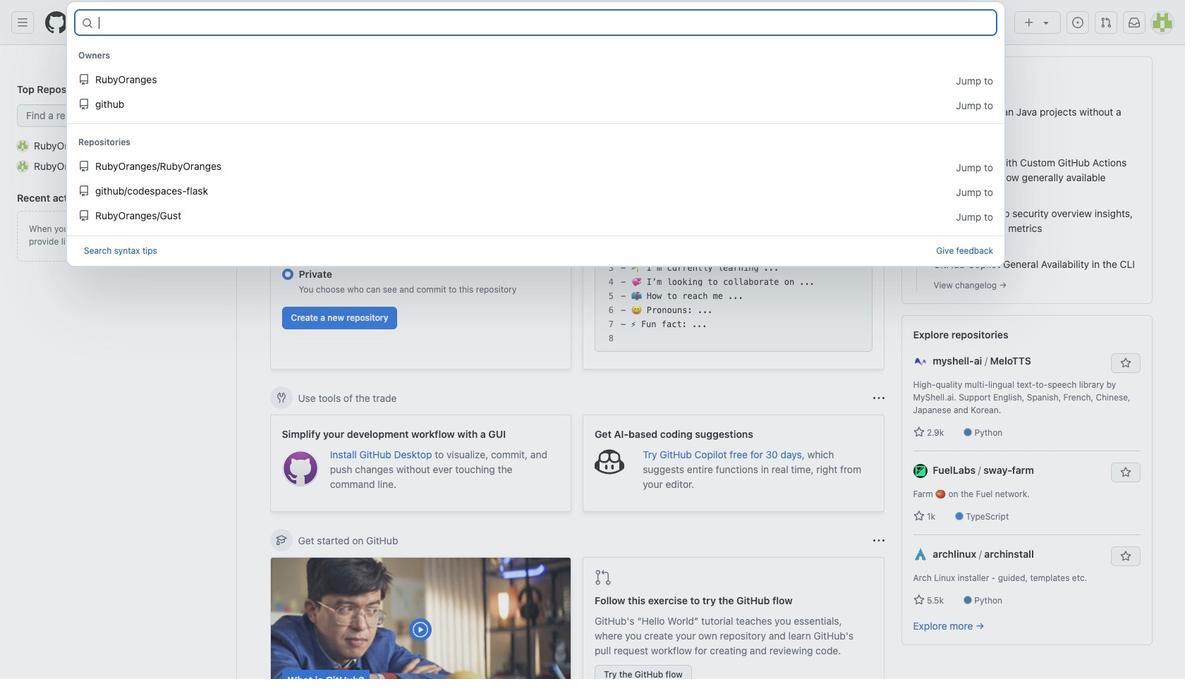 Task type: describe. For each thing, give the bounding box(es) containing it.
Find a repository… text field
[[17, 104, 219, 127]]

mortar board image
[[276, 535, 287, 546]]

github desktop image
[[282, 450, 319, 487]]

simplify your development workflow with a gui element
[[270, 415, 571, 512]]

homepage image
[[45, 11, 68, 34]]

star this repository image for @myshell-ai profile image on the bottom of page
[[1120, 358, 1131, 369]]

Top Repositories search field
[[17, 104, 219, 127]]

tools image
[[276, 392, 287, 404]]

name your new repository... text field
[[282, 205, 559, 228]]

star image for @fuellabs profile image
[[913, 511, 925, 522]]

issue opened image
[[1072, 17, 1084, 28]]

rubyoranges image
[[17, 140, 28, 151]]

why am i seeing this? image
[[873, 535, 884, 546]]

explore repositories navigation
[[901, 315, 1152, 646]]

star this repository image for @fuellabs profile image
[[1120, 467, 1131, 478]]

get ai-based coding suggestions element
[[583, 415, 884, 512]]

star image for @archlinux profile image
[[913, 595, 925, 606]]

@myshell-ai profile image
[[913, 355, 927, 369]]

git pull request image inside try the github flow element
[[595, 569, 612, 586]]

triangle down image
[[1041, 17, 1052, 28]]

star image
[[913, 427, 925, 438]]

why am i seeing this? image
[[873, 393, 884, 404]]



Task type: locate. For each thing, give the bounding box(es) containing it.
star image
[[913, 511, 925, 522], [913, 595, 925, 606]]

what is github? image
[[271, 558, 571, 679]]

None text field
[[99, 11, 995, 34]]

2 vertical spatial star this repository image
[[1120, 551, 1131, 562]]

suggestions list box
[[67, 37, 1005, 235]]

2 star this repository image from the top
[[1120, 467, 1131, 478]]

None radio
[[282, 235, 293, 246]]

@archlinux profile image
[[913, 548, 927, 563]]

explore element
[[901, 56, 1152, 679]]

@fuellabs profile image
[[913, 464, 927, 479]]

gust image
[[17, 161, 28, 172]]

star image up @archlinux profile image
[[913, 511, 925, 522]]

1 vertical spatial star image
[[913, 595, 925, 606]]

3 star this repository image from the top
[[1120, 551, 1131, 562]]

star this repository image
[[1120, 358, 1131, 369], [1120, 467, 1131, 478], [1120, 551, 1131, 562]]

1 vertical spatial git pull request image
[[595, 569, 612, 586]]

git pull request image
[[1101, 17, 1112, 28], [595, 569, 612, 586]]

1 vertical spatial star this repository image
[[1120, 467, 1131, 478]]

None submit
[[815, 201, 860, 221]]

notifications image
[[1129, 17, 1140, 28]]

0 vertical spatial star image
[[913, 511, 925, 522]]

0 horizontal spatial git pull request image
[[595, 569, 612, 586]]

2 star image from the top
[[913, 595, 925, 606]]

0 vertical spatial star this repository image
[[1120, 358, 1131, 369]]

0 vertical spatial git pull request image
[[1101, 17, 1112, 28]]

1 star this repository image from the top
[[1120, 358, 1131, 369]]

what is github? element
[[270, 557, 571, 679]]

star image down @archlinux profile image
[[913, 595, 925, 606]]

plus image
[[1024, 17, 1035, 28]]

1 horizontal spatial git pull request image
[[1101, 17, 1112, 28]]

None radio
[[282, 269, 293, 280]]

star this repository image for @archlinux profile image
[[1120, 551, 1131, 562]]

try the github flow element
[[583, 557, 884, 679]]

1 star image from the top
[[913, 511, 925, 522]]

play image
[[412, 622, 429, 638]]

dialog
[[66, 1, 1005, 266]]



Task type: vqa. For each thing, say whether or not it's contained in the screenshot.
bottom Homepage ICON
no



